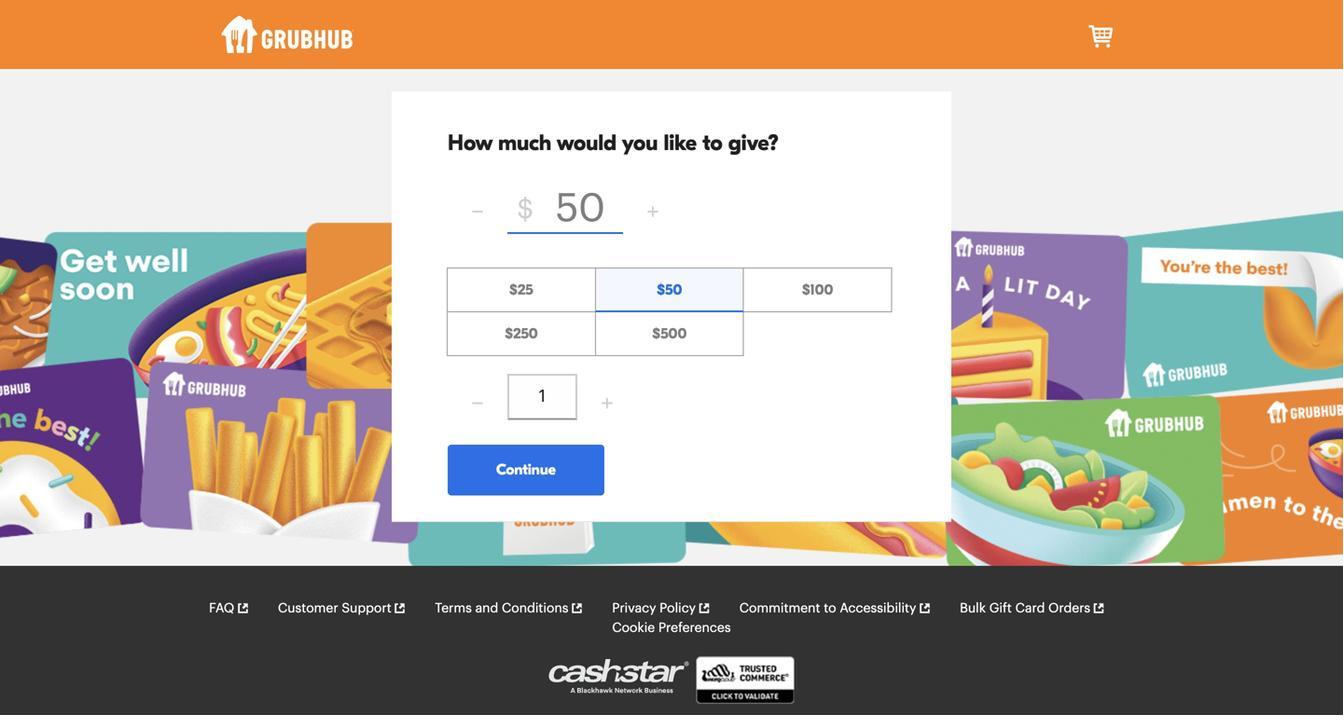 Task type: describe. For each thing, give the bounding box(es) containing it.
customer support
[[278, 602, 392, 615]]

1 horizontal spatial to
[[824, 602, 837, 615]]

orders
[[1049, 602, 1091, 615]]

policy
[[660, 602, 696, 615]]

$250 radio
[[447, 312, 596, 357]]

terms
[[435, 602, 472, 615]]

cashstar, a blackhawk network business link
[[549, 660, 697, 705]]

this site is protected by trustwave's trusted commerce program image
[[697, 657, 795, 705]]

bulk gift card orders
[[960, 602, 1091, 615]]

$100 radio
[[743, 268, 892, 313]]

$500
[[652, 325, 687, 343]]

cookie
[[612, 622, 655, 635]]

would
[[557, 131, 617, 156]]

give?
[[729, 131, 779, 156]]

decrement amount image
[[471, 205, 485, 219]]

$50
[[657, 281, 682, 299]]

$250
[[505, 325, 538, 343]]

conditions
[[502, 602, 569, 615]]

how
[[448, 131, 493, 156]]

commitment
[[740, 602, 821, 615]]

faq
[[209, 602, 234, 615]]

$25 radio
[[447, 268, 596, 313]]

choose an amount option group
[[447, 268, 896, 357]]

gift
[[990, 602, 1012, 615]]

privacy policy
[[612, 602, 696, 615]]

and
[[475, 602, 499, 615]]

cookie preferences link
[[612, 619, 731, 638]]

how much would you like to give?
[[448, 131, 779, 156]]

go to cart page image
[[1087, 22, 1117, 52]]

support
[[342, 602, 392, 615]]

card
[[1016, 602, 1045, 615]]



Task type: vqa. For each thing, say whether or not it's contained in the screenshot.
Customer Support link
yes



Task type: locate. For each thing, give the bounding box(es) containing it.
privacy policy link
[[612, 599, 711, 619]]

cookie preferences
[[612, 622, 731, 635]]

privacy
[[612, 602, 656, 615]]

customer support link
[[278, 599, 407, 619]]

1 vertical spatial to
[[824, 602, 837, 615]]

you
[[622, 131, 658, 156]]

to
[[703, 131, 723, 156], [824, 602, 837, 615]]

continue
[[496, 461, 556, 479]]

like
[[664, 131, 697, 156]]

customer
[[278, 602, 338, 615]]

preferences
[[659, 622, 731, 635]]

0 horizontal spatial to
[[703, 131, 723, 156]]

terms and conditions
[[435, 602, 569, 615]]

0 vertical spatial to
[[703, 131, 723, 156]]

increment amount image
[[646, 205, 660, 219]]

bulk
[[960, 602, 986, 615]]

commitment to accessibility link
[[740, 599, 932, 619]]

terms and conditions link
[[435, 599, 584, 619]]

to right like
[[703, 131, 723, 156]]

much
[[498, 131, 552, 156]]

decrement quantity image
[[471, 396, 485, 410]]

commitment to accessibility
[[740, 602, 917, 615]]

$50 radio
[[595, 268, 744, 313]]

to left accessibility at the bottom
[[824, 602, 837, 615]]

$100
[[802, 281, 834, 299]]

$500 radio
[[595, 312, 744, 357]]

accessibility
[[840, 602, 917, 615]]

cashstar, a blackhawk network business image
[[549, 660, 689, 694]]

$
[[517, 197, 534, 223]]

bulk gift card orders link
[[960, 599, 1106, 619]]

faq link
[[209, 599, 249, 619]]

$25
[[509, 281, 534, 299]]

$50 telephone field
[[541, 188, 621, 232]]

continue button
[[448, 445, 605, 496]]

None telephone field
[[508, 374, 578, 421]]

increment quantity image
[[600, 396, 614, 410]]

grubhub image
[[221, 16, 354, 53]]



